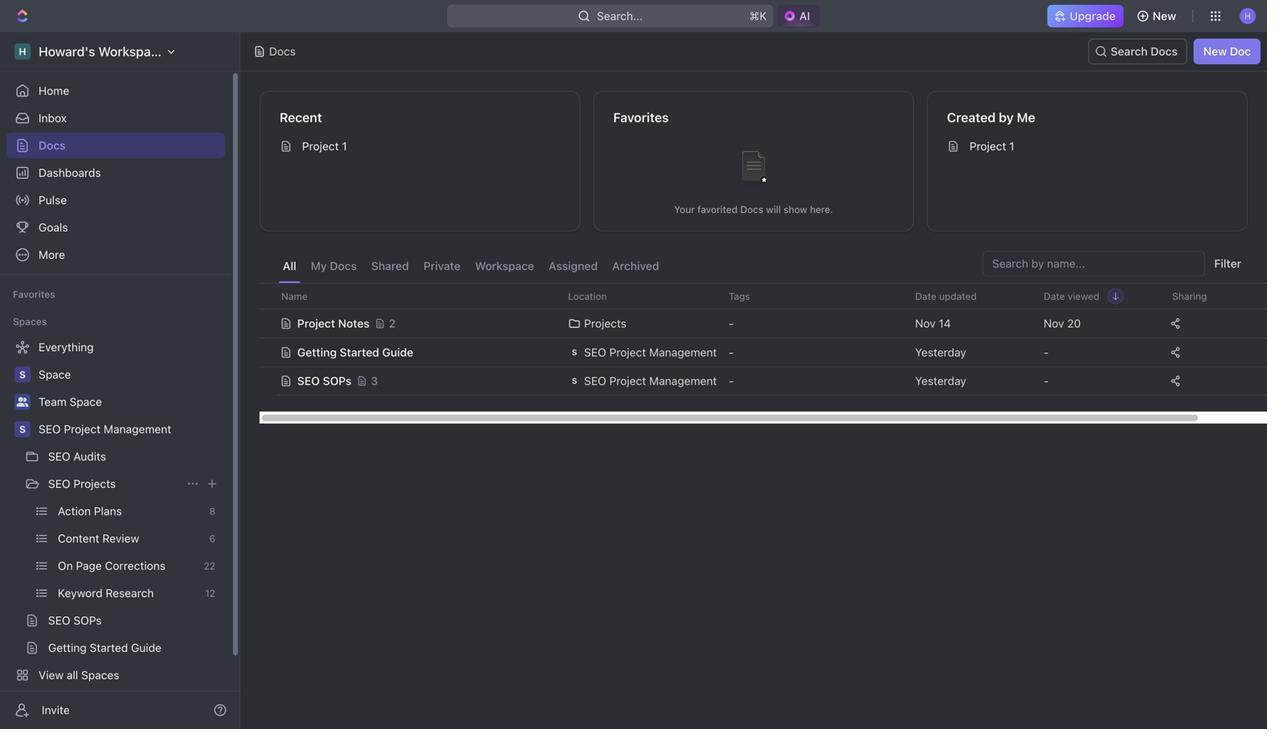Task type: vqa. For each thing, say whether or not it's contained in the screenshot.
third — text box from right
no



Task type: locate. For each thing, give the bounding box(es) containing it.
sops left 3
[[323, 374, 352, 387]]

yesterday for second cell from the bottom of the page
[[916, 346, 967, 359]]

4 row from the top
[[260, 365, 1268, 397]]

yesterday for cell for seo sops
[[916, 374, 967, 387]]

guide
[[382, 346, 414, 359], [131, 641, 162, 654]]

1 row from the top
[[260, 283, 1268, 309]]

getting started guide link
[[48, 635, 222, 661]]

2 vertical spatial management
[[104, 422, 171, 436]]

1 vertical spatial getting started guide
[[48, 641, 162, 654]]

create
[[39, 696, 73, 709]]

on page corrections
[[58, 559, 166, 572]]

date up nov 14 at top right
[[916, 291, 937, 302]]

date viewed
[[1044, 291, 1100, 302]]

favorites
[[614, 110, 669, 125], [13, 289, 55, 300]]

0 vertical spatial getting started guide
[[297, 346, 414, 359]]

1 vertical spatial spaces
[[81, 668, 119, 682]]

0 horizontal spatial h
[[19, 46, 26, 57]]

location
[[568, 291, 607, 302]]

1 nov from the left
[[916, 317, 936, 330]]

everything link
[[6, 334, 222, 360]]

ai button
[[777, 5, 820, 27]]

create space
[[39, 696, 109, 709]]

1 horizontal spatial favorites
[[614, 110, 669, 125]]

tags
[[729, 291, 750, 302]]

1 vertical spatial workspace
[[475, 259, 534, 273]]

1 1 from the left
[[342, 139, 347, 153]]

s
[[572, 348, 578, 357], [19, 369, 26, 380], [572, 376, 578, 385], [19, 424, 26, 435]]

nov left 14 at right top
[[916, 317, 936, 330]]

0 vertical spatial h
[[1245, 11, 1251, 20]]

create space link
[[6, 690, 222, 715]]

getting started guide for getting started guide button
[[297, 346, 414, 359]]

howard's
[[39, 44, 95, 59]]

getting started guide up view all spaces link at the bottom left of the page
[[48, 641, 162, 654]]

getting up all
[[48, 641, 87, 654]]

14
[[939, 317, 951, 330]]

1 horizontal spatial sops
[[323, 374, 352, 387]]

new inside button
[[1204, 45, 1228, 58]]

view all spaces link
[[6, 662, 222, 688]]

doc
[[1230, 45, 1252, 58]]

notes
[[338, 317, 370, 330]]

getting started guide button
[[280, 338, 549, 367]]

2 nov from the left
[[1044, 317, 1065, 330]]

1 yesterday from the top
[[916, 346, 967, 359]]

my docs
[[311, 259, 357, 273]]

content
[[58, 532, 99, 545]]

0 horizontal spatial projects
[[73, 477, 116, 490]]

project 1 down "recent"
[[302, 139, 347, 153]]

will
[[766, 204, 781, 215]]

1 vertical spatial s seo project management
[[572, 374, 717, 387]]

2 vertical spatial space
[[76, 696, 109, 709]]

0 horizontal spatial seo sops
[[48, 614, 102, 627]]

table
[[260, 283, 1268, 397]]

2 row from the top
[[260, 307, 1268, 340]]

getting down project notes
[[297, 346, 337, 359]]

filter button
[[1208, 251, 1248, 277]]

1 vertical spatial new
[[1204, 45, 1228, 58]]

1 s seo project management from the top
[[572, 346, 717, 359]]

howard's workspace, , element
[[14, 43, 31, 59]]

2 yesterday from the top
[[916, 374, 967, 387]]

on
[[58, 559, 73, 572]]

team space link
[[39, 389, 222, 415]]

seo projects
[[48, 477, 116, 490]]

1 vertical spatial yesterday
[[916, 374, 967, 387]]

1 vertical spatial started
[[90, 641, 128, 654]]

1 project 1 from the left
[[302, 139, 347, 153]]

inbox
[[39, 111, 67, 125]]

nov
[[916, 317, 936, 330], [1044, 317, 1065, 330]]

0 vertical spatial getting
[[297, 346, 337, 359]]

1 horizontal spatial spaces
[[81, 668, 119, 682]]

nov left 20
[[1044, 317, 1065, 330]]

favorites button
[[6, 285, 62, 304]]

1 vertical spatial sops
[[73, 614, 102, 627]]

0 horizontal spatial 1
[[342, 139, 347, 153]]

started inside button
[[340, 346, 379, 359]]

- for cell for seo sops
[[729, 374, 734, 387]]

getting started guide
[[297, 346, 414, 359], [48, 641, 162, 654]]

sops down keyword
[[73, 614, 102, 627]]

1 vertical spatial projects
[[73, 477, 116, 490]]

team space
[[39, 395, 102, 408]]

spaces right all
[[81, 668, 119, 682]]

getting started guide inside getting started guide link
[[48, 641, 162, 654]]

seo sops
[[297, 374, 352, 387], [48, 614, 102, 627]]

0 horizontal spatial new
[[1153, 9, 1177, 23]]

1 horizontal spatial getting started guide
[[297, 346, 414, 359]]

0 horizontal spatial date
[[916, 291, 937, 302]]

1 vertical spatial seo sops
[[48, 614, 102, 627]]

1 horizontal spatial project 1
[[970, 139, 1015, 153]]

tree
[[6, 334, 225, 715]]

project
[[302, 139, 339, 153], [970, 139, 1007, 153], [297, 317, 335, 330], [610, 346, 646, 359], [610, 374, 646, 387], [64, 422, 101, 436]]

project 1 link
[[273, 133, 567, 159], [941, 133, 1235, 159]]

1 vertical spatial space
[[70, 395, 102, 408]]

3 row from the top
[[260, 338, 1268, 367]]

0 horizontal spatial favorites
[[13, 289, 55, 300]]

date for date updated
[[916, 291, 937, 302]]

sharing
[[1173, 291, 1208, 302]]

me
[[1017, 110, 1036, 125]]

inbox link
[[6, 105, 225, 131]]

date updated button
[[906, 284, 987, 309]]

0 vertical spatial new
[[1153, 9, 1177, 23]]

everything
[[39, 340, 94, 354]]

1 horizontal spatial h
[[1245, 11, 1251, 20]]

keyword research link
[[58, 580, 199, 606]]

1 vertical spatial guide
[[131, 641, 162, 654]]

sops
[[323, 374, 352, 387], [73, 614, 102, 627]]

view
[[39, 668, 64, 682]]

1 date from the left
[[916, 291, 937, 302]]

0 horizontal spatial started
[[90, 641, 128, 654]]

sops inside sidebar navigation
[[73, 614, 102, 627]]

0 vertical spatial s seo project management
[[572, 346, 717, 359]]

1 vertical spatial seo project management, , element
[[568, 375, 581, 387]]

h left howard's
[[19, 46, 26, 57]]

getting started guide inside getting started guide button
[[297, 346, 414, 359]]

getting inside button
[[297, 346, 337, 359]]

seo sops left 3
[[297, 374, 352, 387]]

space down view all spaces at the left bottom of page
[[76, 696, 109, 709]]

1 vertical spatial management
[[649, 374, 717, 387]]

1 vertical spatial h
[[19, 46, 26, 57]]

project 1 for created by me
[[970, 139, 1015, 153]]

1 horizontal spatial nov
[[1044, 317, 1065, 330]]

new inside "button"
[[1153, 9, 1177, 23]]

management for second cell from the bottom of the page
[[649, 346, 717, 359]]

0 horizontal spatial workspace
[[98, 44, 165, 59]]

1 horizontal spatial started
[[340, 346, 379, 359]]

date up nov 20 in the top right of the page
[[1044, 291, 1065, 302]]

space inside the space link
[[39, 368, 71, 381]]

1 project 1 link from the left
[[273, 133, 567, 159]]

seo sops down keyword
[[48, 614, 102, 627]]

nov 14
[[916, 317, 951, 330]]

ai
[[800, 9, 811, 23]]

shared button
[[367, 251, 413, 283]]

s seo project management for second cell from the bottom of the page
[[572, 346, 717, 359]]

s inside "element"
[[19, 369, 26, 380]]

1
[[342, 139, 347, 153], [1010, 139, 1015, 153]]

all button
[[279, 251, 300, 283]]

filter
[[1215, 257, 1242, 270]]

workspace
[[98, 44, 165, 59], [475, 259, 534, 273]]

started down notes
[[340, 346, 379, 359]]

guide down seo sops link in the left bottom of the page
[[131, 641, 162, 654]]

s seo project management
[[572, 346, 717, 359], [572, 374, 717, 387]]

guide down 2
[[382, 346, 414, 359]]

workspace inside sidebar navigation
[[98, 44, 165, 59]]

0 vertical spatial management
[[649, 346, 717, 359]]

row containing project notes
[[260, 307, 1268, 340]]

seo project management, , element
[[568, 346, 581, 359], [568, 375, 581, 387], [14, 421, 31, 437]]

row containing seo sops
[[260, 365, 1268, 397]]

guide inside sidebar navigation
[[131, 641, 162, 654]]

action plans link
[[58, 498, 203, 524]]

1 cell from the top
[[260, 309, 277, 338]]

spaces down favorites button
[[13, 316, 47, 327]]

new for new doc
[[1204, 45, 1228, 58]]

project 1 for recent
[[302, 139, 347, 153]]

0 vertical spatial yesterday
[[916, 346, 967, 359]]

2 project 1 from the left
[[970, 139, 1015, 153]]

0 horizontal spatial project 1 link
[[273, 133, 567, 159]]

spaces
[[13, 316, 47, 327], [81, 668, 119, 682]]

seo sops inside sidebar navigation
[[48, 614, 102, 627]]

0 horizontal spatial spaces
[[13, 316, 47, 327]]

projects
[[584, 317, 627, 330], [73, 477, 116, 490]]

getting started guide down notes
[[297, 346, 414, 359]]

my docs button
[[307, 251, 361, 283]]

workspace right the private
[[475, 259, 534, 273]]

space right "team"
[[70, 395, 102, 408]]

project 1 link for created by me
[[941, 133, 1235, 159]]

1 vertical spatial getting
[[48, 641, 87, 654]]

1 for created by me
[[1010, 139, 1015, 153]]

1 horizontal spatial guide
[[382, 346, 414, 359]]

new button
[[1131, 3, 1186, 29]]

1 horizontal spatial getting
[[297, 346, 337, 359]]

date updated
[[916, 291, 977, 302]]

guide for getting started guide link
[[131, 641, 162, 654]]

tab list
[[279, 251, 664, 283]]

new left "doc"
[[1204, 45, 1228, 58]]

0 vertical spatial sops
[[323, 374, 352, 387]]

0 vertical spatial seo project management, , element
[[568, 346, 581, 359]]

0 vertical spatial projects
[[584, 317, 627, 330]]

workspace inside button
[[475, 259, 534, 273]]

space for team
[[70, 395, 102, 408]]

space inside the create space link
[[76, 696, 109, 709]]

1 for recent
[[342, 139, 347, 153]]

row
[[260, 283, 1268, 309], [260, 307, 1268, 340], [260, 338, 1268, 367], [260, 365, 1268, 397]]

started up view all spaces link at the bottom left of the page
[[90, 641, 128, 654]]

2 1 from the left
[[1010, 139, 1015, 153]]

started inside tree
[[90, 641, 128, 654]]

keyword research
[[58, 586, 154, 600]]

0 horizontal spatial sops
[[73, 614, 102, 627]]

workspace up 'home' link
[[98, 44, 165, 59]]

0 horizontal spatial getting started guide
[[48, 641, 162, 654]]

home
[[39, 84, 69, 97]]

docs left 'will'
[[741, 204, 764, 215]]

0 vertical spatial favorites
[[614, 110, 669, 125]]

here.
[[810, 204, 833, 215]]

h inside dropdown button
[[1245, 11, 1251, 20]]

getting inside sidebar navigation
[[48, 641, 87, 654]]

1 horizontal spatial new
[[1204, 45, 1228, 58]]

h
[[1245, 11, 1251, 20], [19, 46, 26, 57]]

tree containing everything
[[6, 334, 225, 715]]

0 vertical spatial space
[[39, 368, 71, 381]]

assigned button
[[545, 251, 602, 283]]

search docs
[[1111, 45, 1178, 58]]

docs down inbox
[[39, 139, 66, 152]]

getting for getting started guide link
[[48, 641, 87, 654]]

date for date viewed
[[1044, 291, 1065, 302]]

new for new
[[1153, 9, 1177, 23]]

0 horizontal spatial getting
[[48, 641, 87, 654]]

0 vertical spatial workspace
[[98, 44, 165, 59]]

1 horizontal spatial 1
[[1010, 139, 1015, 153]]

docs up "recent"
[[269, 45, 296, 58]]

3 cell from the top
[[260, 367, 277, 395]]

project 1 down created by me
[[970, 139, 1015, 153]]

2 project 1 link from the left
[[941, 133, 1235, 159]]

filter button
[[1208, 251, 1248, 277]]

view all spaces
[[39, 668, 119, 682]]

0 horizontal spatial nov
[[916, 317, 936, 330]]

new up the "search docs"
[[1153, 9, 1177, 23]]

1 horizontal spatial date
[[1044, 291, 1065, 302]]

getting started guide for getting started guide link
[[48, 641, 162, 654]]

2 s seo project management from the top
[[572, 374, 717, 387]]

audits
[[73, 450, 106, 463]]

1 horizontal spatial seo sops
[[297, 374, 352, 387]]

1 horizontal spatial workspace
[[475, 259, 534, 273]]

project notes
[[297, 317, 370, 330]]

0 vertical spatial guide
[[382, 346, 414, 359]]

guide inside button
[[382, 346, 414, 359]]

1 vertical spatial favorites
[[13, 289, 55, 300]]

cell
[[260, 309, 277, 338], [260, 338, 277, 367], [260, 367, 277, 395]]

space inside team space link
[[70, 395, 102, 408]]

0 horizontal spatial guide
[[131, 641, 162, 654]]

0 vertical spatial started
[[340, 346, 379, 359]]

started for getting started guide button
[[340, 346, 379, 359]]

invite
[[42, 703, 70, 717]]

space up "team"
[[39, 368, 71, 381]]

0 horizontal spatial project 1
[[302, 139, 347, 153]]

1 horizontal spatial project 1 link
[[941, 133, 1235, 159]]

h up "doc"
[[1245, 11, 1251, 20]]

2 vertical spatial seo project management, , element
[[14, 421, 31, 437]]

projects up action plans
[[73, 477, 116, 490]]

projects down the location
[[584, 317, 627, 330]]

2 date from the left
[[1044, 291, 1065, 302]]



Task type: describe. For each thing, give the bounding box(es) containing it.
started for getting started guide link
[[90, 641, 128, 654]]

docs right my
[[330, 259, 357, 273]]

docs link
[[6, 133, 225, 158]]

show
[[784, 204, 808, 215]]

upgrade
[[1070, 9, 1116, 23]]

upgrade link
[[1048, 5, 1124, 27]]

no favorited docs image
[[722, 139, 786, 203]]

s seo project management for cell for seo sops
[[572, 374, 717, 387]]

seo project management link
[[39, 416, 222, 442]]

seo project management
[[39, 422, 171, 436]]

search
[[1111, 45, 1148, 58]]

docs right search on the top right of page
[[1151, 45, 1178, 58]]

action plans
[[58, 504, 122, 518]]

search...
[[597, 9, 643, 23]]

- for cell corresponding to project notes
[[729, 317, 734, 330]]

projects inside sidebar navigation
[[73, 477, 116, 490]]

on page corrections link
[[58, 553, 197, 579]]

0 vertical spatial seo sops
[[297, 374, 352, 387]]

nov for nov 14
[[916, 317, 936, 330]]

20
[[1068, 317, 1081, 330]]

goals
[[39, 221, 68, 234]]

h button
[[1236, 3, 1261, 29]]

review
[[102, 532, 139, 545]]

8
[[209, 506, 215, 517]]

h inside sidebar navigation
[[19, 46, 26, 57]]

management for cell for seo sops
[[649, 374, 717, 387]]

3
[[371, 374, 378, 387]]

1 horizontal spatial projects
[[584, 317, 627, 330]]

assigned
[[549, 259, 598, 273]]

favorited
[[698, 204, 738, 215]]

more
[[39, 248, 65, 261]]

12
[[205, 588, 215, 599]]

all
[[67, 668, 78, 682]]

goals link
[[6, 215, 225, 240]]

seo project management, , element for second cell from the bottom of the page
[[568, 346, 581, 359]]

seo projects link
[[48, 471, 180, 497]]

cell for project notes
[[260, 309, 277, 338]]

pulse link
[[6, 187, 225, 213]]

content review link
[[58, 526, 203, 551]]

private
[[424, 259, 461, 273]]

seo audits link
[[48, 444, 222, 469]]

tab list containing all
[[279, 251, 664, 283]]

favorites inside button
[[13, 289, 55, 300]]

shared
[[371, 259, 409, 273]]

nov for nov 20
[[1044, 317, 1065, 330]]

content review
[[58, 532, 139, 545]]

nov 20
[[1044, 317, 1081, 330]]

pulse
[[39, 193, 67, 207]]

project 1 link for recent
[[273, 133, 567, 159]]

seo audits
[[48, 450, 106, 463]]

dashboards
[[39, 166, 101, 179]]

new doc
[[1204, 45, 1252, 58]]

all
[[283, 259, 296, 273]]

space, , element
[[14, 367, 31, 383]]

⌘k
[[750, 9, 767, 23]]

Search by name... text field
[[993, 252, 1196, 276]]

howard's workspace
[[39, 44, 165, 59]]

space for create
[[76, 696, 109, 709]]

spaces inside tree
[[81, 668, 119, 682]]

new doc button
[[1194, 39, 1261, 64]]

recent
[[280, 110, 322, 125]]

private button
[[420, 251, 465, 283]]

by
[[999, 110, 1014, 125]]

2 cell from the top
[[260, 338, 277, 367]]

corrections
[[105, 559, 166, 572]]

2
[[389, 317, 396, 330]]

plans
[[94, 504, 122, 518]]

my
[[311, 259, 327, 273]]

research
[[106, 586, 154, 600]]

22
[[204, 560, 215, 572]]

tree inside sidebar navigation
[[6, 334, 225, 715]]

dashboards link
[[6, 160, 225, 186]]

your
[[675, 204, 695, 215]]

created
[[947, 110, 996, 125]]

your favorited docs will show here.
[[675, 204, 833, 215]]

user group image
[[16, 397, 29, 407]]

archived
[[612, 259, 659, 273]]

seo sops link
[[48, 608, 222, 633]]

docs inside sidebar navigation
[[39, 139, 66, 152]]

seo project management, , element inside tree
[[14, 421, 31, 437]]

management inside sidebar navigation
[[104, 422, 171, 436]]

0 vertical spatial spaces
[[13, 316, 47, 327]]

getting for getting started guide button
[[297, 346, 337, 359]]

created by me
[[947, 110, 1036, 125]]

seo project management, , element for cell for seo sops
[[568, 375, 581, 387]]

table containing project notes
[[260, 283, 1268, 397]]

updated
[[940, 291, 977, 302]]

name
[[281, 291, 308, 302]]

more button
[[6, 242, 225, 268]]

keyword
[[58, 586, 103, 600]]

team
[[39, 395, 67, 408]]

row containing getting started guide
[[260, 338, 1268, 367]]

6
[[209, 533, 215, 544]]

project inside sidebar navigation
[[64, 422, 101, 436]]

home link
[[6, 78, 225, 104]]

page
[[76, 559, 102, 572]]

- for second cell from the bottom of the page
[[729, 346, 734, 359]]

search docs button
[[1089, 39, 1188, 64]]

action
[[58, 504, 91, 518]]

row containing name
[[260, 283, 1268, 309]]

guide for getting started guide button
[[382, 346, 414, 359]]

cell for seo sops
[[260, 367, 277, 395]]

sidebar navigation
[[0, 32, 244, 729]]



